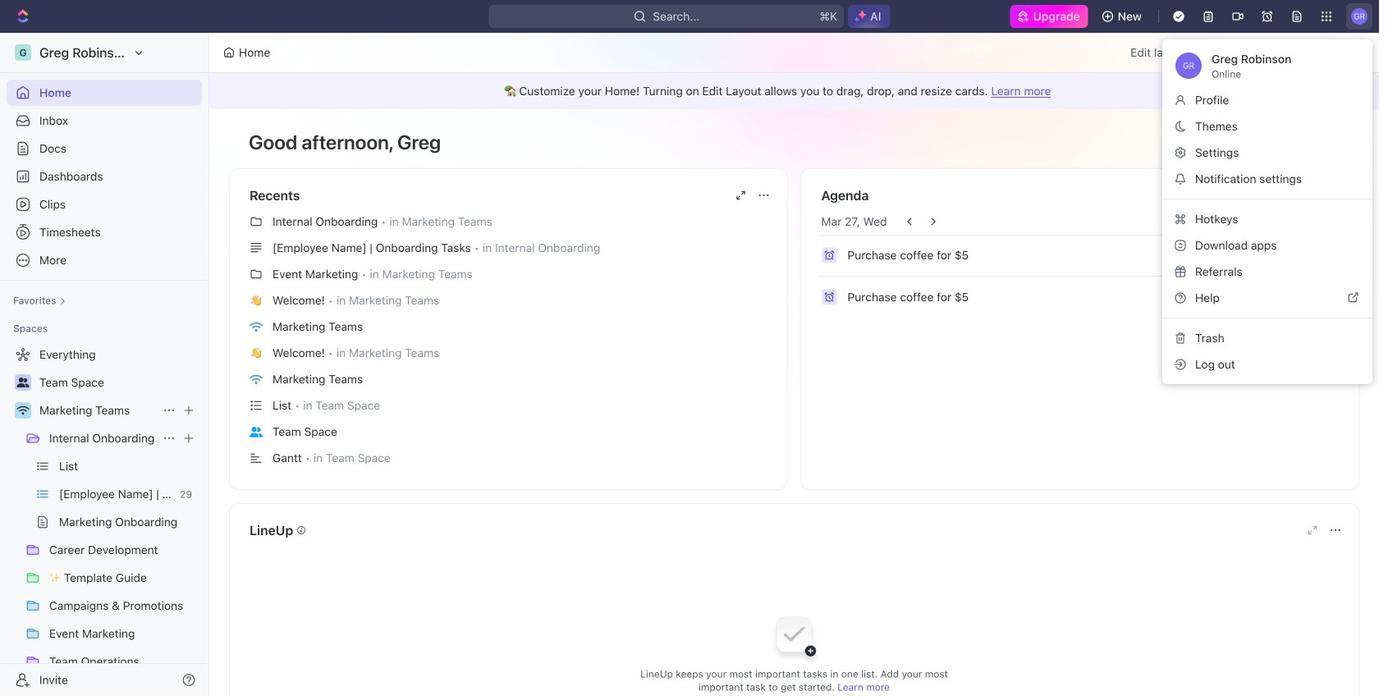 Task type: vqa. For each thing, say whether or not it's contained in the screenshot.
tree within the sidebar Navigation
yes



Task type: locate. For each thing, give the bounding box(es) containing it.
0 vertical spatial wifi image
[[250, 322, 263, 332]]

wifi image
[[17, 406, 29, 416]]

sidebar navigation
[[0, 33, 209, 697]]

wifi image
[[250, 322, 263, 332], [250, 374, 263, 385]]

1 vertical spatial wifi image
[[250, 374, 263, 385]]

tree inside sidebar navigation
[[7, 342, 202, 697]]

tree
[[7, 342, 202, 697]]



Task type: describe. For each thing, give the bounding box(es) containing it.
2 wifi image from the top
[[250, 374, 263, 385]]

user group image
[[250, 427, 263, 437]]

1 wifi image from the top
[[250, 322, 263, 332]]



